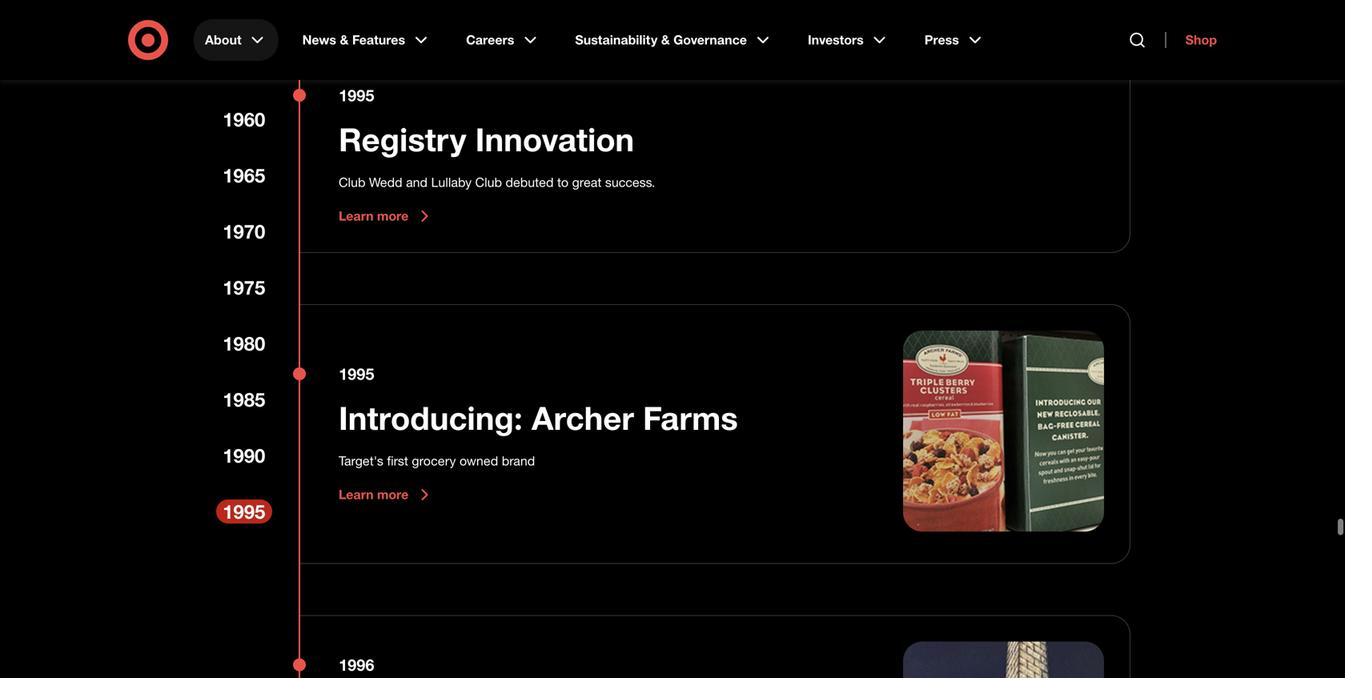 Task type: locate. For each thing, give the bounding box(es) containing it.
1995 for registry innovation
[[339, 86, 374, 105]]

1985
[[223, 388, 265, 411]]

press link
[[913, 19, 996, 61]]

investors
[[808, 32, 864, 48]]

1 vertical spatial learn more
[[339, 487, 409, 503]]

1 horizontal spatial club
[[475, 175, 502, 190]]

learn more button
[[339, 207, 434, 226], [339, 485, 434, 505]]

0 horizontal spatial club
[[339, 175, 366, 190]]

1990
[[223, 444, 265, 467]]

1 & from the left
[[340, 32, 349, 48]]

0 vertical spatial 1995
[[339, 86, 374, 105]]

to
[[557, 175, 569, 190]]

sustainability
[[575, 32, 658, 48]]

0 vertical spatial learn more
[[339, 208, 409, 224]]

more
[[377, 208, 409, 224], [377, 487, 409, 503]]

more down the wedd
[[377, 208, 409, 224]]

great
[[572, 175, 602, 190]]

sustainability & governance
[[575, 32, 747, 48]]

1 learn more from the top
[[339, 208, 409, 224]]

1995
[[339, 86, 374, 105], [339, 365, 374, 384], [223, 500, 265, 523]]

0 vertical spatial more
[[377, 208, 409, 224]]

wedd
[[369, 175, 402, 190]]

1980
[[223, 332, 265, 355]]

brand
[[502, 453, 535, 469]]

club left the wedd
[[339, 175, 366, 190]]

more for registry
[[377, 208, 409, 224]]

& left 'governance' on the top right of page
[[661, 32, 670, 48]]

learn more
[[339, 208, 409, 224], [339, 487, 409, 503]]

learn more down the wedd
[[339, 208, 409, 224]]

1 vertical spatial learn
[[339, 487, 374, 503]]

club
[[339, 175, 366, 190], [475, 175, 502, 190]]

more down first
[[377, 487, 409, 503]]

learn more button for registry innovation
[[339, 207, 434, 226]]

1 more from the top
[[377, 208, 409, 224]]

learn for registry innovation
[[339, 208, 374, 224]]

1 vertical spatial learn more button
[[339, 485, 434, 505]]

1 learn from the top
[[339, 208, 374, 224]]

1995 link
[[216, 500, 272, 524]]

1960 link
[[216, 107, 272, 131]]

1 vertical spatial more
[[377, 487, 409, 503]]

0 vertical spatial learn
[[339, 208, 374, 224]]

2 learn more from the top
[[339, 487, 409, 503]]

2 more from the top
[[377, 487, 409, 503]]

learn more for introducing: archer farms
[[339, 487, 409, 503]]

& right news
[[340, 32, 349, 48]]

learn down the wedd
[[339, 208, 374, 224]]

0 vertical spatial learn more button
[[339, 207, 434, 226]]

&
[[340, 32, 349, 48], [661, 32, 670, 48]]

2 & from the left
[[661, 32, 670, 48]]

1996
[[339, 656, 374, 675]]

learn more button down first
[[339, 485, 434, 505]]

1980 link
[[216, 331, 272, 355]]

1965 link
[[216, 163, 272, 187]]

2 learn from the top
[[339, 487, 374, 503]]

0 horizontal spatial &
[[340, 32, 349, 48]]

introducing: archer farms button
[[339, 398, 738, 438]]

shop
[[1185, 32, 1217, 48]]

1970 link
[[216, 219, 272, 243]]

registry innovation
[[339, 120, 634, 159]]

target's first grocery owned brand
[[339, 453, 535, 469]]

registry innovation button
[[339, 119, 634, 159]]

1975 link
[[216, 275, 272, 299]]

learn more down target's
[[339, 487, 409, 503]]

learn
[[339, 208, 374, 224], [339, 487, 374, 503]]

1 horizontal spatial &
[[661, 32, 670, 48]]

careers link
[[455, 19, 551, 61]]

news & features
[[302, 32, 405, 48]]

1965
[[223, 164, 265, 187]]

1 learn more button from the top
[[339, 207, 434, 226]]

learn more button down the wedd
[[339, 207, 434, 226]]

2 club from the left
[[475, 175, 502, 190]]

learn down target's
[[339, 487, 374, 503]]

about
[[205, 32, 242, 48]]

1 vertical spatial 1995
[[339, 365, 374, 384]]

2 learn more button from the top
[[339, 485, 434, 505]]

debuted
[[506, 175, 554, 190]]

club right lullaby
[[475, 175, 502, 190]]

learn more for registry innovation
[[339, 208, 409, 224]]

press
[[925, 32, 959, 48]]

governance
[[673, 32, 747, 48]]



Task type: describe. For each thing, give the bounding box(es) containing it.
registry
[[339, 120, 466, 159]]

& for governance
[[661, 32, 670, 48]]

graphical user interface image
[[903, 331, 1104, 532]]

& for features
[[340, 32, 349, 48]]

and
[[406, 175, 428, 190]]

features
[[352, 32, 405, 48]]

1990 link
[[216, 444, 272, 468]]

club wedd and lullaby club debuted to great success.
[[339, 175, 655, 190]]

lullaby
[[431, 175, 472, 190]]

learn more button for introducing: archer farms
[[339, 485, 434, 505]]

about link
[[194, 19, 278, 61]]

sustainability & governance link
[[564, 19, 784, 61]]

1995 for introducing: archer farms
[[339, 365, 374, 384]]

careers
[[466, 32, 514, 48]]

success.
[[605, 175, 655, 190]]

introducing: archer farms
[[339, 399, 738, 438]]

grocery
[[412, 453, 456, 469]]

1 club from the left
[[339, 175, 366, 190]]

1985 link
[[216, 388, 272, 412]]

learn for introducing: archer farms
[[339, 487, 374, 503]]

archer
[[532, 399, 634, 438]]

shop link
[[1165, 32, 1217, 48]]

more for introducing:
[[377, 487, 409, 503]]

investors link
[[797, 19, 901, 61]]

1975
[[223, 276, 265, 299]]

target's
[[339, 453, 383, 469]]

owned
[[460, 453, 498, 469]]

1960
[[223, 108, 265, 131]]

1970
[[223, 220, 265, 243]]

2 vertical spatial 1995
[[223, 500, 265, 523]]

farms
[[643, 399, 738, 438]]

news & features link
[[291, 19, 442, 61]]

first
[[387, 453, 408, 469]]

introducing:
[[339, 399, 523, 438]]

innovation
[[475, 120, 634, 159]]

news
[[302, 32, 336, 48]]



Task type: vqa. For each thing, say whether or not it's contained in the screenshot.
Baby
no



